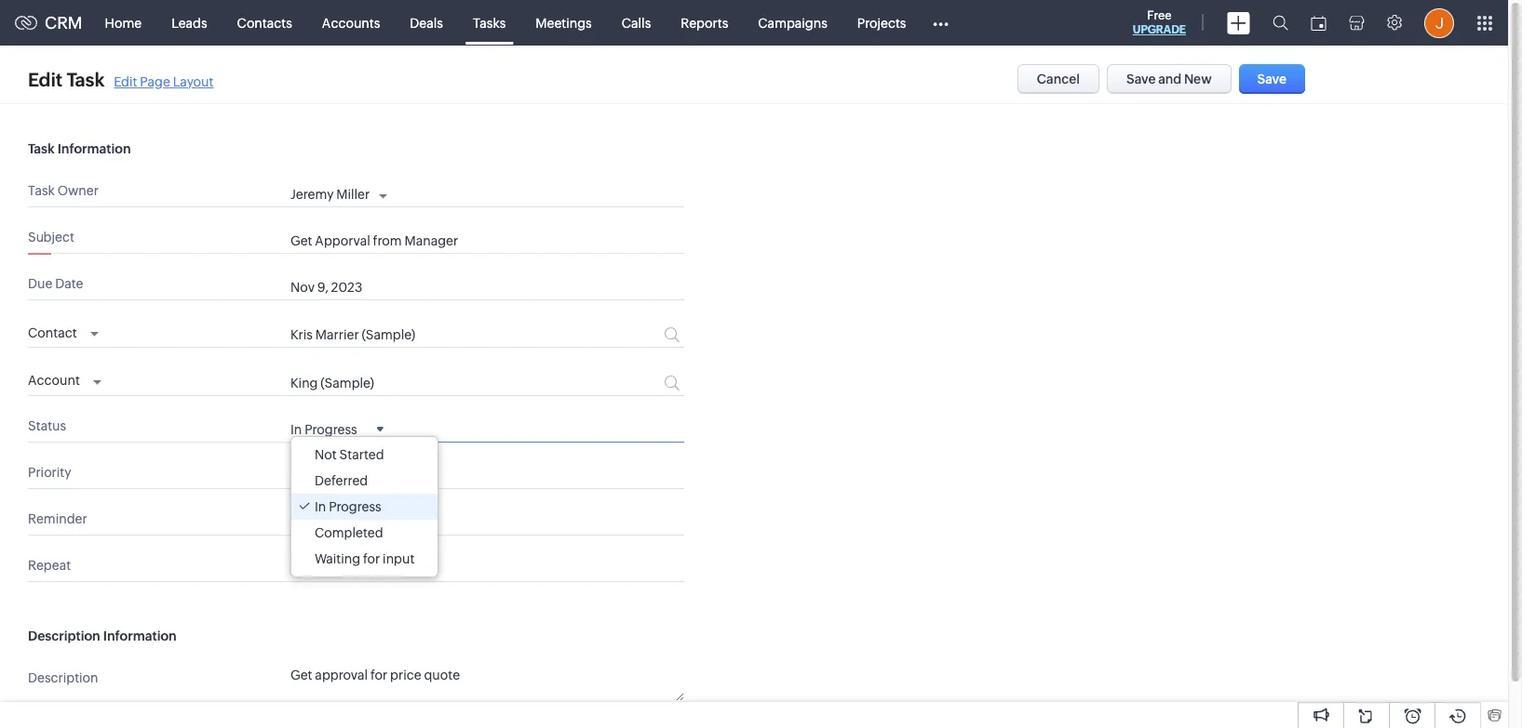Task type: locate. For each thing, give the bounding box(es) containing it.
1 vertical spatial progress
[[329, 500, 381, 515]]

due
[[28, 276, 52, 291]]

date
[[55, 276, 83, 291]]

None button
[[1017, 64, 1099, 94], [1107, 64, 1231, 94], [1239, 64, 1305, 94], [1017, 64, 1099, 94], [1107, 64, 1231, 94], [1239, 64, 1305, 94]]

calendar image
[[1311, 15, 1327, 30]]

edit
[[28, 68, 63, 90], [114, 74, 137, 89]]

progress up completed on the left bottom of the page
[[329, 500, 381, 515]]

1 vertical spatial description
[[28, 671, 98, 686]]

leads
[[171, 15, 207, 30]]

0 vertical spatial information
[[57, 142, 131, 156]]

progress inside 'tree'
[[329, 500, 381, 515]]

1 description from the top
[[28, 629, 100, 644]]

leads link
[[157, 0, 222, 45]]

in progress up completed on the left bottom of the page
[[315, 500, 381, 515]]

meetings link
[[521, 0, 607, 45]]

jeremy
[[290, 187, 334, 202]]

task left owner
[[28, 183, 55, 198]]

in progress
[[290, 422, 357, 437], [315, 500, 381, 515]]

reminder
[[28, 512, 87, 527]]

1 vertical spatial task
[[28, 142, 55, 156]]

mmm d, yyyy text field
[[290, 280, 625, 295]]

2 vertical spatial task
[[28, 183, 55, 198]]

information for description information
[[103, 629, 177, 644]]

edit task edit page layout
[[28, 68, 214, 90]]

task down 'crm'
[[67, 68, 105, 90]]

create menu element
[[1216, 0, 1261, 45]]

campaigns
[[758, 15, 827, 30]]

status
[[28, 419, 66, 434]]

progress up not
[[305, 422, 357, 437]]

2 description from the top
[[28, 671, 98, 686]]

started
[[339, 447, 384, 462]]

profile image
[[1424, 8, 1454, 38]]

reports link
[[666, 0, 743, 45]]

waiting
[[315, 552, 360, 567]]

progress
[[305, 422, 357, 437], [329, 500, 381, 515]]

home link
[[90, 0, 157, 45]]

miller
[[336, 187, 370, 202]]

description down 'repeat'
[[28, 629, 100, 644]]

task up task owner
[[28, 142, 55, 156]]

in progress up not
[[290, 422, 357, 437]]

In Progress field
[[290, 421, 383, 437]]

page
[[140, 74, 170, 89]]

1 horizontal spatial edit
[[114, 74, 137, 89]]

Contact field
[[28, 321, 98, 343]]

0 horizontal spatial in
[[290, 422, 302, 437]]

None text field
[[290, 234, 684, 249], [290, 328, 594, 343], [290, 376, 594, 391], [290, 234, 684, 249], [290, 328, 594, 343], [290, 376, 594, 391]]

in progress inside 'tree'
[[315, 500, 381, 515]]

task
[[67, 68, 105, 90], [28, 142, 55, 156], [28, 183, 55, 198]]

task for owner
[[28, 183, 55, 198]]

0 vertical spatial description
[[28, 629, 100, 644]]

task owner
[[28, 183, 99, 198]]

projects link
[[842, 0, 921, 45]]

1 vertical spatial in
[[315, 500, 326, 515]]

crm link
[[15, 13, 82, 33]]

tree
[[291, 437, 438, 577]]

description down the description information
[[28, 671, 98, 686]]

0 vertical spatial task
[[67, 68, 105, 90]]

contact
[[28, 326, 77, 340]]

edit left page
[[114, 74, 137, 89]]

completed
[[315, 526, 383, 541]]

0 vertical spatial in
[[290, 422, 302, 437]]

in
[[290, 422, 302, 437], [315, 500, 326, 515]]

deals
[[410, 15, 443, 30]]

1 vertical spatial information
[[103, 629, 177, 644]]

0 vertical spatial in progress
[[290, 422, 357, 437]]

accounts
[[322, 15, 380, 30]]

reports
[[681, 15, 728, 30]]

1 horizontal spatial in
[[315, 500, 326, 515]]

task information
[[28, 142, 131, 156]]

Other Modules field
[[921, 8, 961, 38]]

free upgrade
[[1133, 8, 1186, 36]]

edit down crm link
[[28, 68, 63, 90]]

contacts
[[237, 15, 292, 30]]

information
[[57, 142, 131, 156], [103, 629, 177, 644]]

jeremy miller
[[290, 187, 370, 202]]

calls link
[[607, 0, 666, 45]]

tree containing not started
[[291, 437, 438, 577]]

owner
[[57, 183, 99, 198]]

0 vertical spatial progress
[[305, 422, 357, 437]]

not
[[315, 447, 337, 462]]

description
[[28, 629, 100, 644], [28, 671, 98, 686]]

subject
[[28, 230, 74, 245]]

1 vertical spatial in progress
[[315, 500, 381, 515]]

repeat
[[28, 558, 71, 573]]



Task type: vqa. For each thing, say whether or not it's contained in the screenshot.
bottom Task
yes



Task type: describe. For each thing, give the bounding box(es) containing it.
profile element
[[1413, 0, 1465, 45]]

layout
[[173, 74, 214, 89]]

waiting for input
[[315, 552, 415, 567]]

deferred
[[315, 474, 368, 488]]

in progress inside field
[[290, 422, 357, 437]]

contacts link
[[222, 0, 307, 45]]

for
[[363, 552, 380, 567]]

free
[[1147, 8, 1172, 22]]

create menu image
[[1227, 12, 1250, 34]]

information for task information
[[57, 142, 131, 156]]

account
[[28, 373, 80, 388]]

tasks link
[[458, 0, 521, 45]]

due date
[[28, 276, 83, 291]]

deals link
[[395, 0, 458, 45]]

search element
[[1261, 0, 1300, 46]]

edit inside edit task edit page layout
[[114, 74, 137, 89]]

not started
[[315, 447, 384, 462]]

search image
[[1273, 15, 1288, 31]]

edit page layout link
[[114, 74, 214, 89]]

tasks
[[473, 15, 506, 30]]

description for description
[[28, 671, 98, 686]]

task for information
[[28, 142, 55, 156]]

in inside field
[[290, 422, 302, 437]]

Account field
[[28, 368, 101, 391]]

0 horizontal spatial edit
[[28, 68, 63, 90]]

meetings
[[536, 15, 592, 30]]

upgrade
[[1133, 23, 1186, 36]]

description information
[[28, 629, 177, 644]]

calls
[[622, 15, 651, 30]]

description for description information
[[28, 629, 100, 644]]

campaigns link
[[743, 0, 842, 45]]

crm
[[45, 13, 82, 33]]

input
[[383, 552, 415, 567]]

priority
[[28, 465, 71, 480]]

progress inside field
[[305, 422, 357, 437]]

accounts link
[[307, 0, 395, 45]]

home
[[105, 15, 142, 30]]

projects
[[857, 15, 906, 30]]

Get approval for price quote text field
[[290, 667, 684, 702]]



